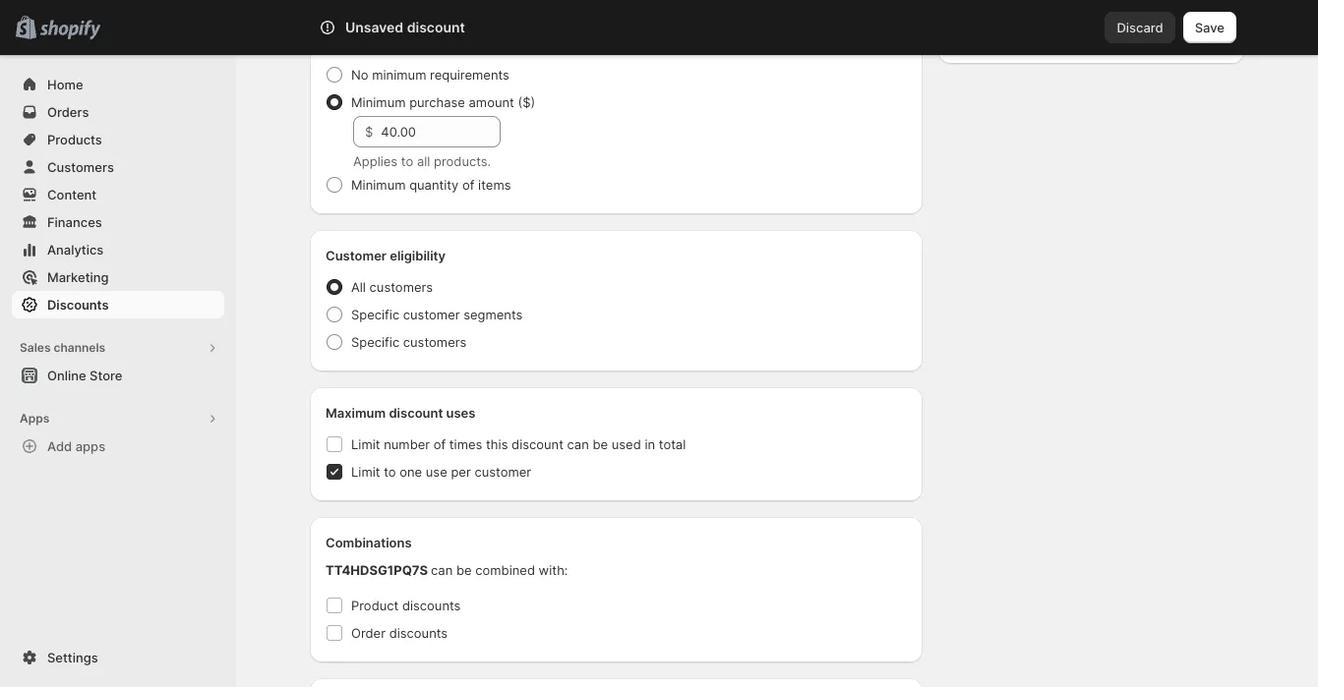 Task type: locate. For each thing, give the bounding box(es) containing it.
to left one
[[384, 464, 396, 480]]

online store button
[[0, 362, 236, 390]]

specific customer segments
[[351, 307, 523, 323]]

all
[[351, 279, 366, 295]]

1 vertical spatial purchase
[[409, 94, 465, 110]]

1 vertical spatial discount
[[389, 405, 443, 421]]

minimum down applies
[[351, 177, 406, 193]]

customers
[[370, 279, 433, 295], [403, 335, 467, 350]]

marketing link
[[12, 264, 224, 291]]

$
[[365, 124, 373, 140]]

per
[[451, 464, 471, 480]]

0 vertical spatial to
[[401, 153, 413, 169]]

discount up number
[[389, 405, 443, 421]]

of down products.
[[462, 177, 475, 193]]

minimum up $
[[351, 94, 406, 110]]

1 vertical spatial to
[[384, 464, 396, 480]]

2 vertical spatial minimum
[[351, 177, 406, 193]]

2 specific from the top
[[351, 335, 400, 350]]

this
[[486, 437, 508, 453]]

0 vertical spatial specific
[[351, 307, 400, 323]]

discounts link
[[12, 291, 224, 319]]

applies
[[353, 153, 398, 169]]

shopify image
[[40, 20, 101, 40]]

product discounts
[[351, 598, 461, 614]]

online store link
[[12, 362, 224, 390]]

discount for maximum
[[389, 405, 443, 421]]

marketing
[[47, 270, 109, 285]]

1 limit from the top
[[351, 437, 380, 453]]

sales channels button
[[12, 335, 224, 362]]

purchase for requirements
[[386, 35, 443, 51]]

1 vertical spatial discounts
[[389, 626, 448, 641]]

0 vertical spatial requirements
[[447, 35, 529, 51]]

save button
[[1183, 12, 1237, 43]]

items
[[478, 177, 511, 193]]

all
[[417, 153, 430, 169]]

specific for specific customer segments
[[351, 307, 400, 323]]

to
[[401, 153, 413, 169], [384, 464, 396, 480]]

0 vertical spatial discounts
[[402, 598, 461, 614]]

add
[[47, 439, 72, 455]]

search button
[[374, 12, 945, 43]]

0 vertical spatial limit
[[351, 437, 380, 453]]

1 horizontal spatial can
[[567, 437, 589, 453]]

0 horizontal spatial of
[[434, 437, 446, 453]]

customers
[[47, 159, 114, 175]]

2 limit from the top
[[351, 464, 380, 480]]

1 horizontal spatial be
[[593, 437, 608, 453]]

1 vertical spatial can
[[431, 563, 453, 579]]

eligibility
[[390, 248, 446, 264]]

add apps
[[47, 439, 105, 455]]

to for applies
[[401, 153, 413, 169]]

0 vertical spatial purchase
[[386, 35, 443, 51]]

be left combined
[[456, 563, 472, 579]]

1 vertical spatial requirements
[[430, 67, 510, 83]]

limit down the maximum
[[351, 437, 380, 453]]

minimum
[[372, 67, 426, 83]]

limit number of times this discount can be used in total
[[351, 437, 686, 453]]

home
[[47, 77, 83, 92]]

unsaved
[[345, 19, 404, 35]]

1 vertical spatial customer
[[475, 464, 531, 480]]

customers down customer eligibility in the top left of the page
[[370, 279, 433, 295]]

orders
[[47, 104, 89, 120]]

can left used on the bottom of the page
[[567, 437, 589, 453]]

0 vertical spatial discount
[[407, 19, 465, 35]]

can up product discounts
[[431, 563, 453, 579]]

minimum for minimum quantity of items
[[351, 177, 406, 193]]

to left all
[[401, 153, 413, 169]]

specific customers
[[351, 335, 467, 350]]

order
[[351, 626, 386, 641]]

tt4hdsg1pq7s can be combined with:
[[326, 563, 568, 579]]

apps
[[75, 439, 105, 455]]

1 horizontal spatial of
[[462, 177, 475, 193]]

discount right this
[[512, 437, 564, 453]]

minimum
[[326, 35, 382, 51], [351, 94, 406, 110], [351, 177, 406, 193]]

1 vertical spatial minimum
[[351, 94, 406, 110]]

0 horizontal spatial can
[[431, 563, 453, 579]]

apps
[[20, 411, 49, 426]]

no minimum requirements
[[351, 67, 510, 83]]

0 horizontal spatial to
[[384, 464, 396, 480]]

customer up specific customers
[[403, 307, 460, 323]]

discounts down tt4hdsg1pq7s can be combined with:
[[402, 598, 461, 614]]

discount up the no minimum requirements
[[407, 19, 465, 35]]

requirements
[[447, 35, 529, 51], [430, 67, 510, 83]]

minimum up the no
[[326, 35, 382, 51]]

customers for all customers
[[370, 279, 433, 295]]

combinations
[[326, 535, 412, 551]]

applies to all products.
[[353, 153, 491, 169]]

0 vertical spatial minimum
[[326, 35, 382, 51]]

analytics
[[47, 242, 104, 258]]

one
[[400, 464, 422, 480]]

$ text field
[[381, 116, 501, 148]]

0 vertical spatial customer
[[403, 307, 460, 323]]

1 vertical spatial limit
[[351, 464, 380, 480]]

discount
[[407, 19, 465, 35], [389, 405, 443, 421], [512, 437, 564, 453]]

uses
[[446, 405, 476, 421]]

2 vertical spatial discount
[[512, 437, 564, 453]]

minimum for minimum purchase amount ($)
[[351, 94, 406, 110]]

discounts down product discounts
[[389, 626, 448, 641]]

store
[[90, 368, 122, 384]]

1 vertical spatial specific
[[351, 335, 400, 350]]

limit
[[351, 437, 380, 453], [351, 464, 380, 480]]

limit to one use per customer
[[351, 464, 531, 480]]

order discounts
[[351, 626, 448, 641]]

can
[[567, 437, 589, 453], [431, 563, 453, 579]]

unsaved discount
[[345, 19, 465, 35]]

sales
[[20, 340, 51, 355]]

1 vertical spatial customers
[[403, 335, 467, 350]]

1 horizontal spatial to
[[401, 153, 413, 169]]

discard button
[[1105, 12, 1175, 43]]

0 vertical spatial customers
[[370, 279, 433, 295]]

1 specific from the top
[[351, 307, 400, 323]]

discounts
[[402, 598, 461, 614], [389, 626, 448, 641]]

purchase up minimum
[[386, 35, 443, 51]]

purchase down the no minimum requirements
[[409, 94, 465, 110]]

customer down this
[[475, 464, 531, 480]]

of
[[462, 177, 475, 193], [434, 437, 446, 453]]

purchase for amount
[[409, 94, 465, 110]]

0 horizontal spatial be
[[456, 563, 472, 579]]

save
[[1195, 20, 1225, 35]]

of left times at the left
[[434, 437, 446, 453]]

customers down specific customer segments
[[403, 335, 467, 350]]

0 vertical spatial can
[[567, 437, 589, 453]]

1 vertical spatial be
[[456, 563, 472, 579]]

of for number
[[434, 437, 446, 453]]

discard
[[1117, 20, 1164, 35]]

be left used on the bottom of the page
[[593, 437, 608, 453]]

amount
[[469, 94, 514, 110]]

discounts for product discounts
[[402, 598, 461, 614]]

products.
[[434, 153, 491, 169]]

maximum discount uses
[[326, 405, 476, 421]]

limit left one
[[351, 464, 380, 480]]

be
[[593, 437, 608, 453], [456, 563, 472, 579]]

0 vertical spatial of
[[462, 177, 475, 193]]

purchase
[[386, 35, 443, 51], [409, 94, 465, 110]]

1 vertical spatial of
[[434, 437, 446, 453]]

customer
[[403, 307, 460, 323], [475, 464, 531, 480]]



Task type: describe. For each thing, give the bounding box(es) containing it.
use
[[426, 464, 447, 480]]

in
[[645, 437, 655, 453]]

maximum
[[326, 405, 386, 421]]

requirements for minimum purchase requirements
[[447, 35, 529, 51]]

products link
[[12, 126, 224, 153]]

of for quantity
[[462, 177, 475, 193]]

no
[[351, 67, 369, 83]]

apps button
[[12, 405, 224, 433]]

search
[[406, 20, 448, 35]]

number
[[384, 437, 430, 453]]

discounts
[[47, 297, 109, 313]]

0 vertical spatial be
[[593, 437, 608, 453]]

used
[[612, 437, 641, 453]]

quantity
[[409, 177, 459, 193]]

times
[[449, 437, 482, 453]]

sales channels
[[20, 340, 105, 355]]

online
[[47, 368, 86, 384]]

customers link
[[12, 153, 224, 181]]

settings
[[47, 650, 98, 666]]

add apps button
[[12, 433, 224, 460]]

specific for specific customers
[[351, 335, 400, 350]]

all customers
[[351, 279, 433, 295]]

minimum purchase amount ($)
[[351, 94, 535, 110]]

segments
[[464, 307, 523, 323]]

discount for unsaved
[[407, 19, 465, 35]]

0 horizontal spatial customer
[[403, 307, 460, 323]]

requirements for no minimum requirements
[[430, 67, 510, 83]]

total
[[659, 437, 686, 453]]

minimum purchase requirements
[[326, 35, 529, 51]]

limit for limit number of times this discount can be used in total
[[351, 437, 380, 453]]

1 horizontal spatial customer
[[475, 464, 531, 480]]

customer eligibility
[[326, 248, 446, 264]]

finances
[[47, 214, 102, 230]]

($)
[[518, 94, 535, 110]]

minimum for minimum purchase requirements
[[326, 35, 382, 51]]

products
[[47, 132, 102, 148]]

content
[[47, 187, 97, 203]]

customers for specific customers
[[403, 335, 467, 350]]

online store
[[47, 368, 122, 384]]

combined
[[475, 563, 535, 579]]

minimum quantity of items
[[351, 177, 511, 193]]

tt4hdsg1pq7s
[[326, 563, 428, 579]]

customer
[[326, 248, 387, 264]]

home link
[[12, 71, 224, 98]]

orders link
[[12, 98, 224, 126]]

analytics link
[[12, 236, 224, 264]]

channels
[[54, 340, 105, 355]]

settings link
[[12, 644, 224, 672]]

discounts for order discounts
[[389, 626, 448, 641]]

product
[[351, 598, 399, 614]]

content link
[[12, 181, 224, 209]]

to for limit
[[384, 464, 396, 480]]

finances link
[[12, 209, 224, 236]]

with:
[[539, 563, 568, 579]]

limit for limit to one use per customer
[[351, 464, 380, 480]]



Task type: vqa. For each thing, say whether or not it's contained in the screenshot.
requirements related to Minimum purchase requirements
yes



